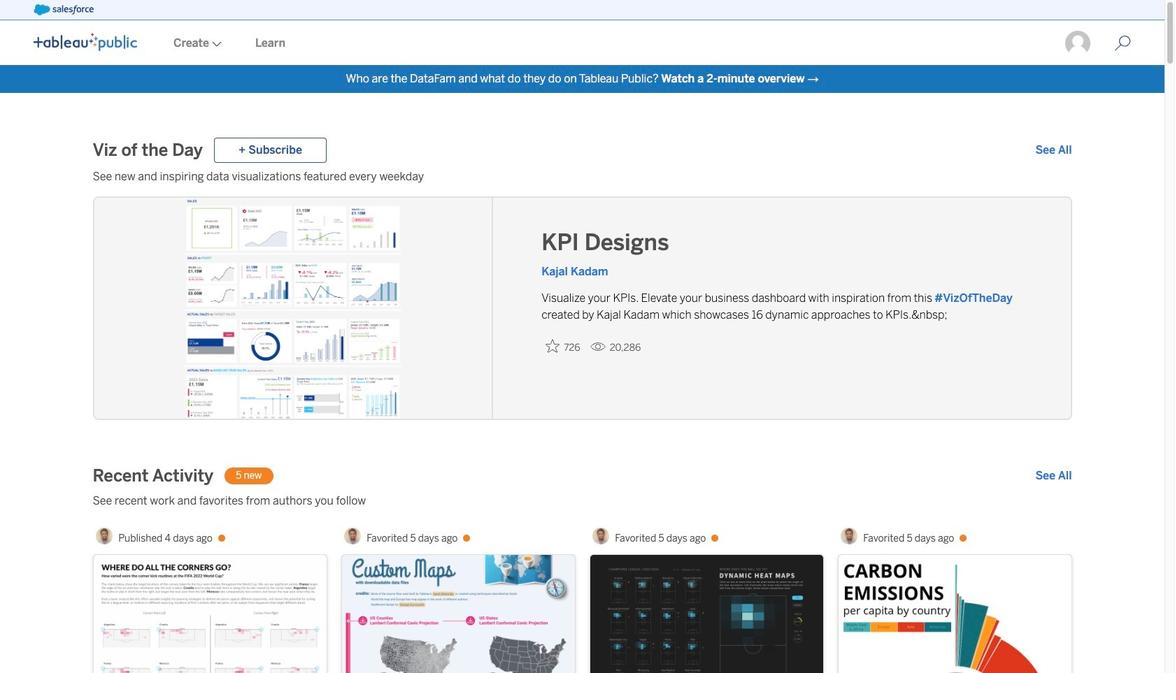 Task type: vqa. For each thing, say whether or not it's contained in the screenshot.
Order associated with Order ID
no



Task type: locate. For each thing, give the bounding box(es) containing it.
ben norland image
[[96, 528, 113, 545], [593, 528, 610, 545], [841, 528, 858, 545]]

2 workbook thumbnail image from the left
[[342, 556, 575, 674]]

2 horizontal spatial ben norland image
[[841, 528, 858, 545]]

add favorite image
[[546, 339, 560, 353]]

viz of the day heading
[[93, 139, 203, 162]]

logo image
[[34, 33, 137, 51]]

3 workbook thumbnail image from the left
[[590, 556, 823, 674]]

tableau public viz of the day image
[[94, 198, 494, 422]]

1 ben norland image from the left
[[96, 528, 113, 545]]

1 horizontal spatial ben norland image
[[593, 528, 610, 545]]

see all recent activity element
[[1036, 468, 1072, 485]]

see all viz of the day element
[[1036, 142, 1072, 159]]

gary.orlando image
[[1064, 29, 1092, 57]]

0 horizontal spatial ben norland image
[[96, 528, 113, 545]]

1 workbook thumbnail image from the left
[[93, 556, 326, 674]]

ben norland image for first the workbook thumbnail from right
[[841, 528, 858, 545]]

2 ben norland image from the left
[[593, 528, 610, 545]]

workbook thumbnail image
[[93, 556, 326, 674], [342, 556, 575, 674], [590, 556, 823, 674], [839, 556, 1072, 674]]

create image
[[209, 41, 222, 47]]

ben norland image for 1st the workbook thumbnail
[[96, 528, 113, 545]]

3 ben norland image from the left
[[841, 528, 858, 545]]

see new and inspiring data visualizations featured every weekday element
[[93, 169, 1072, 185]]

4 workbook thumbnail image from the left
[[839, 556, 1072, 674]]



Task type: describe. For each thing, give the bounding box(es) containing it.
Add Favorite button
[[542, 335, 585, 358]]

salesforce logo image
[[34, 4, 94, 15]]

ben norland image
[[344, 528, 361, 545]]

see recent work and favorites from authors you follow element
[[93, 493, 1072, 510]]

recent activity heading
[[93, 465, 214, 488]]

ben norland image for second the workbook thumbnail from right
[[593, 528, 610, 545]]

go to search image
[[1098, 35, 1148, 52]]



